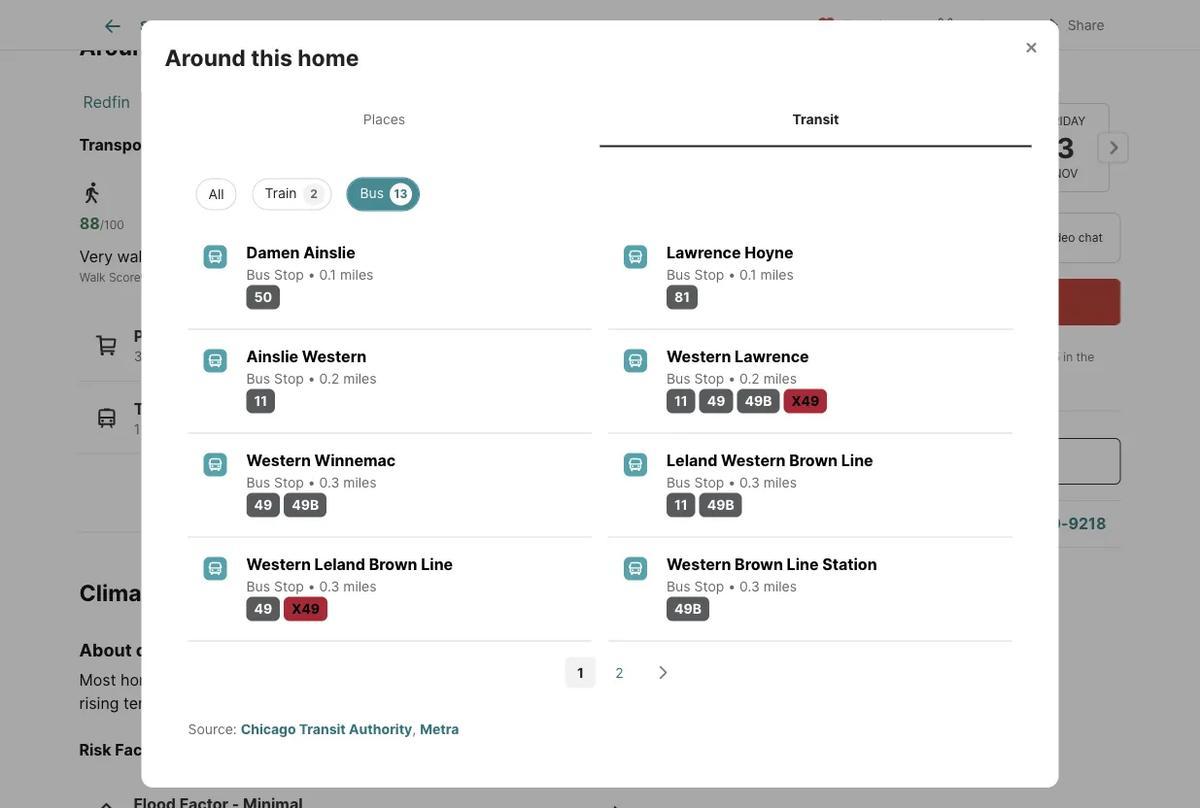 Task type: locate. For each thing, give the bounding box(es) containing it.
1 ® from the left
[[140, 271, 148, 285]]

0 vertical spatial hoyne
[[295, 136, 344, 155]]

1 0.2 from the left
[[319, 371, 339, 387]]

home down 'property'
[[298, 44, 359, 71]]

1 vertical spatial hoyne
[[745, 243, 794, 262]]

0.2 up leland western brown line bus stop • 0.3 miles
[[740, 371, 760, 387]]

tab list containing places
[[165, 91, 1035, 147]]

2 horizontal spatial line
[[841, 451, 873, 470]]

brown for leland
[[369, 555, 417, 574]]

1 vertical spatial 49
[[254, 497, 272, 513]]

line inside western leland brown line bus stop • 0.3 miles
[[421, 555, 453, 574]]

1 horizontal spatial 0.1
[[740, 267, 757, 283]]

transit inside transit tab
[[792, 111, 839, 127]]

the
[[1076, 350, 1094, 364]]

2 vertical spatial x49
[[292, 601, 320, 617]]

score inside good transit transit score ®
[[310, 271, 341, 285]]

places up unit
[[363, 111, 405, 127]]

around this home dialog
[[141, 20, 1059, 788]]

2 right 1 button
[[615, 664, 624, 681]]

0 horizontal spatial 0.2
[[319, 371, 339, 387]]

score down transit
[[310, 271, 341, 285]]

•
[[308, 267, 315, 283], [728, 267, 736, 283], [308, 371, 315, 387], [728, 371, 736, 387], [308, 474, 315, 491], [728, 474, 736, 491], [308, 578, 315, 595], [728, 578, 736, 595]]

brown inside leland western brown line bus stop • 0.3 miles
[[789, 451, 838, 470]]

lawrence down the "lawrence hoyne bus stop • 0.1 miles 81"
[[735, 347, 809, 366]]

tab list
[[79, 0, 724, 50], [165, 91, 1035, 147]]

0 horizontal spatial hoyne
[[295, 136, 344, 155]]

home
[[212, 34, 273, 61], [298, 44, 359, 71]]

11 inside ainslie western bus stop • 0.2 miles 11
[[254, 393, 267, 409]]

1 horizontal spatial 2
[[615, 664, 624, 681]]

places 3 groceries, 33 restaurants, 4 parks
[[134, 327, 364, 365]]

0 horizontal spatial 1
[[577, 664, 584, 681]]

share button
[[1024, 4, 1121, 44]]

1 vertical spatial 3
[[134, 349, 142, 365]]

0.2
[[319, 371, 339, 387], [740, 371, 760, 387]]

redfin link
[[83, 93, 130, 112]]

88 /100
[[79, 215, 124, 234]]

nov
[[1052, 167, 1078, 181]]

climate up homes
[[136, 640, 199, 661]]

® inside good transit transit score ®
[[341, 271, 349, 285]]

source:
[[188, 721, 237, 738]]

1 vertical spatial places
[[134, 327, 184, 346]]

2
[[960, 130, 978, 164], [310, 187, 317, 201], [615, 664, 624, 681]]

• inside "western lawrence bus stop • 0.2 miles"
[[728, 371, 736, 387]]

and down some
[[226, 695, 254, 714]]

list box containing train
[[180, 170, 1020, 210]]

2 button
[[925, 103, 1013, 192], [604, 657, 635, 688]]

x49
[[791, 393, 819, 409], [347, 421, 373, 438], [292, 601, 320, 617]]

option
[[817, 213, 958, 263]]

1 0.1 from the left
[[319, 267, 336, 283]]

score inside very walkable walk score ®
[[109, 271, 140, 285]]

• inside ainslie western bus stop • 0.2 miles 11
[[308, 371, 315, 387]]

2 0.1 from the left
[[740, 267, 757, 283]]

1 horizontal spatial 1
[[866, 130, 880, 164]]

0.3 inside the western brown line station bus stop • 0.3 miles 49b
[[740, 578, 760, 595]]

hoyne inside the "lawrence hoyne bus stop • 0.1 miles 81"
[[745, 243, 794, 262]]

n,
[[329, 421, 344, 438]]

around up redfin
[[79, 34, 160, 61]]

bus inside damen ainslie bus stop • 0.1 miles 50
[[246, 267, 270, 283]]

tour via video chat list box
[[817, 213, 1121, 263]]

1 horizontal spatial brown
[[735, 555, 783, 574]]

0 vertical spatial and
[[438, 671, 466, 690]]

x49 down western leland brown line bus stop • 0.3 miles
[[292, 601, 320, 617]]

may
[[470, 671, 501, 690]]

transit up 49,
[[134, 400, 187, 419]]

/100
[[100, 219, 124, 233]]

0.1 right good
[[319, 267, 336, 283]]

11 up 81,
[[254, 393, 267, 409]]

2 button up tour via video chat "list box" at the right top of page
[[925, 103, 1013, 192]]

climate
[[79, 580, 163, 607]]

0 horizontal spatial leland
[[314, 555, 365, 574]]

stop inside leland western brown line bus stop • 0.3 miles
[[694, 474, 724, 491]]

1 vertical spatial x49
[[347, 421, 373, 438]]

damen
[[246, 243, 300, 262]]

81,
[[259, 421, 277, 438]]

levels.
[[289, 695, 335, 714]]

0 vertical spatial tab list
[[79, 0, 724, 50]]

stop inside damen ainslie bus stop • 0.1 miles 50
[[274, 267, 304, 283]]

bus image
[[204, 245, 227, 268], [624, 245, 647, 268], [624, 557, 647, 580]]

risks up about climate risks
[[169, 580, 222, 607]]

wednesday
[[836, 114, 909, 128]]

friday
[[1045, 114, 1085, 128]]

brown
[[789, 451, 838, 470], [369, 555, 417, 574], [735, 555, 783, 574]]

score
[[109, 271, 140, 285], [310, 271, 341, 285]]

1 horizontal spatial x49
[[347, 421, 373, 438]]

1 left by
[[577, 664, 584, 681]]

and
[[438, 671, 466, 690], [226, 695, 254, 714]]

0.2 inside ainslie western bus stop • 0.2 miles 11
[[319, 371, 339, 387]]

x49 right n,
[[347, 421, 373, 438]]

1 horizontal spatial around
[[165, 44, 246, 71]]

around
[[79, 34, 160, 61], [165, 44, 246, 71]]

0.2 for lawrence
[[740, 371, 760, 387]]

0 vertical spatial 49
[[707, 393, 725, 409]]

1 horizontal spatial climate
[[623, 671, 676, 690]]

0.2 inside "western lawrence bus stop • 0.2 miles"
[[740, 371, 760, 387]]

next image
[[1098, 132, 1129, 163]]

0.3 for leland western brown line
[[740, 474, 760, 491]]

3 inside places 3 groceries, 33 restaurants, 4 parks
[[134, 349, 142, 365]]

bus
[[360, 185, 384, 201], [246, 267, 270, 283], [667, 267, 690, 283], [246, 371, 270, 387], [667, 371, 690, 387], [246, 474, 270, 491], [667, 474, 690, 491], [246, 578, 270, 595], [667, 578, 690, 595]]

11 down leland western brown line bus stop • 0.3 miles
[[674, 497, 688, 513]]

very walkable walk score ®
[[79, 248, 182, 285]]

around this home element
[[165, 20, 382, 71]]

miles inside the "lawrence hoyne bus stop • 0.1 miles 81"
[[760, 267, 794, 283]]

1 vertical spatial ainslie
[[246, 347, 298, 366]]

in the last 30 days
[[861, 350, 1098, 382]]

x-out button
[[919, 4, 1016, 44]]

0 horizontal spatial ®
[[140, 271, 148, 285]]

(224)
[[984, 514, 1026, 533]]

0.1 inside the "lawrence hoyne bus stop • 0.1 miles 81"
[[740, 267, 757, 283]]

3 for friday
[[1056, 130, 1074, 164]]

sea
[[258, 695, 284, 714]]

11 down "western lawrence bus stop • 0.2 miles" at the top of the page
[[674, 393, 688, 409]]

(224) 420-9218
[[984, 514, 1106, 533]]

1 inside wednesday 1
[[866, 130, 880, 164]]

2 ® from the left
[[341, 271, 349, 285]]

stop inside the "lawrence hoyne bus stop • 0.1 miles 81"
[[694, 267, 724, 283]]

tab list containing search
[[79, 0, 724, 50]]

2 score from the left
[[310, 271, 341, 285]]

wednesday 1
[[836, 114, 909, 164]]

1 vertical spatial tab list
[[165, 91, 1035, 147]]

49 down "western lawrence bus stop • 0.2 miles" at the top of the page
[[707, 393, 725, 409]]

0 horizontal spatial around
[[79, 34, 160, 61]]

around this home inside dialog
[[165, 44, 359, 71]]

miles inside western winnemac bus stop • 0.3 miles
[[343, 474, 377, 491]]

bus image
[[204, 349, 227, 372], [624, 349, 647, 372], [204, 453, 227, 476], [624, 453, 647, 476], [204, 557, 227, 580]]

good transit transit score ®
[[269, 248, 360, 285]]

0 vertical spatial 1
[[866, 130, 880, 164]]

places up groceries,
[[134, 327, 184, 346]]

0.1
[[319, 267, 336, 283], [740, 267, 757, 283]]

2 up tour via video chat "list box" at the right top of page
[[960, 130, 978, 164]]

line for leland western brown line
[[841, 451, 873, 470]]

risk
[[79, 741, 111, 760]]

® inside very walkable walk score ®
[[140, 271, 148, 285]]

risk factor
[[79, 741, 164, 760]]

1 button
[[565, 657, 596, 688]]

1 horizontal spatial ainslie
[[303, 243, 355, 262]]

g
[[415, 136, 427, 155]]

3 for places
[[134, 349, 142, 365]]

transportation near 4844 n hoyne ave unit g
[[79, 136, 427, 155]]

1 horizontal spatial 0.2
[[740, 371, 760, 387]]

bus inside leland western brown line bus stop • 0.3 miles
[[667, 474, 690, 491]]

stop inside the western brown line station bus stop • 0.3 miles 49b
[[694, 578, 724, 595]]

1 vertical spatial climate
[[623, 671, 676, 690]]

miles inside western leland brown line bus stop • 0.3 miles
[[343, 578, 377, 595]]

places inside places 3 groceries, 33 restaurants, 4 parks
[[134, 327, 184, 346]]

60625
[[1024, 350, 1060, 364]]

places inside tab
[[363, 111, 405, 127]]

0 horizontal spatial ainslie
[[246, 347, 298, 366]]

x49 down "western lawrence bus stop • 0.2 miles" at the top of the page
[[791, 393, 819, 409]]

share
[[1068, 17, 1104, 34]]

miles inside leland western brown line bus stop • 0.3 miles
[[764, 474, 797, 491]]

miles inside "western lawrence bus stop • 0.2 miles"
[[764, 371, 797, 387]]

around down search
[[165, 44, 246, 71]]

33
[[214, 349, 231, 365]]

this left overview tab
[[165, 34, 207, 61]]

transit
[[792, 111, 839, 127], [269, 271, 306, 285], [134, 400, 187, 419], [299, 721, 346, 738]]

0.3 inside western leland brown line bus stop • 0.3 miles
[[319, 578, 339, 595]]

0 vertical spatial places
[[363, 111, 405, 127]]

western for western brown line station
[[667, 555, 731, 574]]

0.2 for western
[[319, 371, 339, 387]]

climate risks
[[79, 580, 222, 607]]

damen ainslie bus stop • 0.1 miles 50
[[246, 243, 373, 305]]

• inside the "lawrence hoyne bus stop • 0.1 miles 81"
[[728, 267, 736, 283]]

1 inside button
[[577, 664, 584, 681]]

1 horizontal spatial line
[[787, 555, 819, 574]]

30
[[884, 368, 899, 382]]

0.3 inside western winnemac bus stop • 0.3 miles
[[319, 474, 339, 491]]

this down "overview"
[[251, 44, 292, 71]]

western inside "western lawrence bus stop • 0.2 miles"
[[667, 347, 731, 366]]

1 horizontal spatial score
[[310, 271, 341, 285]]

transit down good
[[269, 271, 306, 285]]

3 up nov
[[1056, 130, 1074, 164]]

places tab
[[169, 95, 600, 143]]

out
[[977, 17, 1000, 34]]

bus image for western leland brown line
[[204, 557, 227, 580]]

1 vertical spatial lawrence
[[735, 347, 809, 366]]

0 vertical spatial leland
[[667, 451, 718, 470]]

schools tab
[[614, 3, 708, 50]]

around this home down "overview"
[[165, 44, 359, 71]]

49b down leland western brown line bus stop • 0.3 miles
[[707, 497, 734, 513]]

transit up previous image
[[792, 111, 839, 127]]

1 horizontal spatial ®
[[341, 271, 349, 285]]

schools
[[635, 18, 686, 34]]

about climate risks
[[79, 640, 245, 661]]

x-out
[[963, 17, 1000, 34]]

49b down "western lawrence bus stop • 0.2 miles" at the top of the page
[[745, 393, 772, 409]]

0 horizontal spatial line
[[421, 555, 453, 574]]

score right the walk at left top
[[109, 271, 140, 285]]

2 horizontal spatial x49
[[791, 393, 819, 409]]

1 horizontal spatial places
[[363, 111, 405, 127]]

ainslie inside ainslie western bus stop • 0.2 miles 11
[[246, 347, 298, 366]]

92,
[[281, 421, 301, 438]]

0.2 down the 4
[[319, 371, 339, 387]]

4844
[[234, 136, 276, 155]]

1 vertical spatial risks
[[203, 640, 245, 661]]

2 horizontal spatial 2
[[960, 130, 978, 164]]

11 for leland western brown line
[[674, 497, 688, 513]]

49 up the risk
[[254, 601, 272, 617]]

line inside the western brown line station bus stop • 0.3 miles 49b
[[787, 555, 819, 574]]

(224) 420-9218 link
[[984, 514, 1106, 533]]

0.1 inside damen ainslie bus stop • 0.1 miles 50
[[319, 267, 336, 283]]

tour via video chat
[[998, 231, 1103, 245]]

1 down wednesday
[[866, 130, 880, 164]]

and left may
[[438, 671, 466, 690]]

western inside the western brown line station bus stop • 0.3 miles 49b
[[667, 555, 731, 574]]

&
[[511, 18, 520, 34]]

1 vertical spatial and
[[226, 695, 254, 714]]

0 horizontal spatial and
[[226, 695, 254, 714]]

1 horizontal spatial leland
[[667, 451, 718, 470]]

3 left groceries,
[[134, 349, 142, 365]]

1 horizontal spatial home
[[298, 44, 359, 71]]

change
[[681, 671, 735, 690]]

most homes have some risk of natural disasters, and may be impacted by climate change due to rising temperatures and sea levels.
[[79, 671, 786, 714]]

1 horizontal spatial this
[[251, 44, 292, 71]]

0 vertical spatial climate
[[136, 640, 199, 661]]

stop
[[274, 267, 304, 283], [694, 267, 724, 283], [274, 371, 304, 387], [694, 371, 724, 387], [274, 474, 304, 491], [694, 474, 724, 491], [274, 578, 304, 595], [694, 578, 724, 595]]

® down 'walkable'
[[140, 271, 148, 285]]

stop inside ainslie western bus stop • 0.2 miles 11
[[274, 371, 304, 387]]

1 score from the left
[[109, 271, 140, 285]]

0 horizontal spatial 0.1
[[319, 267, 336, 283]]

list box
[[180, 170, 1020, 210]]

lawrence inside the "lawrence hoyne bus stop • 0.1 miles 81"
[[667, 243, 741, 262]]

sale
[[480, 18, 507, 34]]

0 horizontal spatial 3
[[134, 349, 142, 365]]

0 vertical spatial x49
[[791, 393, 819, 409]]

0.3
[[319, 474, 339, 491], [740, 474, 760, 491], [319, 578, 339, 595], [740, 578, 760, 595]]

miles
[[340, 267, 373, 283], [760, 267, 794, 283], [343, 371, 377, 387], [764, 371, 797, 387], [343, 474, 377, 491], [764, 474, 797, 491], [343, 578, 377, 595], [764, 578, 797, 595]]

to
[[771, 671, 786, 690]]

all
[[208, 186, 224, 202]]

2 horizontal spatial brown
[[789, 451, 838, 470]]

0 vertical spatial ainslie
[[303, 243, 355, 262]]

0 horizontal spatial home
[[212, 34, 273, 61]]

property details tab
[[312, 3, 458, 50]]

western inside western winnemac bus stop • 0.3 miles
[[246, 451, 311, 470]]

western inside ainslie western bus stop • 0.2 miles 11
[[302, 347, 366, 366]]

metra
[[420, 721, 459, 738]]

ainslie right the damen
[[303, 243, 355, 262]]

list box inside around this home dialog
[[180, 170, 1020, 210]]

2 vertical spatial 49
[[254, 601, 272, 617]]

climate
[[136, 640, 199, 661], [623, 671, 676, 690]]

0 vertical spatial lawrence
[[667, 243, 741, 262]]

1 vertical spatial leland
[[314, 555, 365, 574]]

this inside dialog
[[251, 44, 292, 71]]

2 button right 1 button
[[604, 657, 635, 688]]

home right search
[[212, 34, 273, 61]]

overview
[[230, 18, 291, 34]]

2 0.2 from the left
[[740, 371, 760, 387]]

0 vertical spatial 3
[[1056, 130, 1074, 164]]

climate right by
[[623, 671, 676, 690]]

11 for western lawrence
[[674, 393, 688, 409]]

® down transit
[[341, 271, 349, 285]]

2 right train
[[310, 187, 317, 201]]

lawrence up 81
[[667, 243, 741, 262]]

None button
[[828, 102, 917, 193], [1021, 103, 1109, 192], [828, 102, 917, 193], [1021, 103, 1109, 192]]

1 vertical spatial 2 button
[[604, 657, 635, 688]]

brown inside the western brown line station bus stop • 0.3 miles 49b
[[735, 555, 783, 574]]

11,
[[134, 421, 150, 438]]

3 inside friday 3 nov
[[1056, 130, 1074, 164]]

1 vertical spatial 1
[[577, 664, 584, 681]]

homes
[[120, 671, 170, 690]]

ainslie left the 4
[[246, 347, 298, 366]]

2 button inside around this home dialog
[[604, 657, 635, 688]]

0.3 inside leland western brown line bus stop • 0.3 miles
[[740, 474, 760, 491]]

risks up some
[[203, 640, 245, 661]]

0 horizontal spatial places
[[134, 327, 184, 346]]

very
[[79, 248, 113, 267]]

49 down western winnemac bus stop • 0.3 miles
[[254, 497, 272, 513]]

0 horizontal spatial 2
[[310, 187, 317, 201]]

hoyne
[[295, 136, 344, 155], [745, 243, 794, 262]]

0.1 up "western lawrence bus stop • 0.2 miles" at the top of the page
[[740, 267, 757, 283]]

favorite
[[844, 17, 895, 34]]

authority
[[349, 721, 412, 738]]

line inside leland western brown line bus stop • 0.3 miles
[[841, 451, 873, 470]]

2 vertical spatial 2
[[615, 664, 624, 681]]

1 horizontal spatial 2 button
[[925, 103, 1013, 192]]

be
[[505, 671, 524, 690]]

49b up change in the bottom right of the page
[[674, 601, 702, 617]]

western inside western leland brown line bus stop • 0.3 miles
[[246, 555, 311, 574]]

1 horizontal spatial 3
[[1056, 130, 1074, 164]]

49 for western leland brown line
[[254, 601, 272, 617]]

0 horizontal spatial brown
[[369, 555, 417, 574]]

1 horizontal spatial hoyne
[[745, 243, 794, 262]]

bus image for lawrence hoyne
[[624, 245, 647, 268]]

brown inside western leland brown line bus stop • 0.3 miles
[[369, 555, 417, 574]]

chicago
[[241, 721, 296, 738]]

transit inside transit 11, 49, 49b, 50, 78, 81, 92, up-n, x49
[[134, 400, 187, 419]]

0 horizontal spatial score
[[109, 271, 140, 285]]

leland inside leland western brown line bus stop • 0.3 miles
[[667, 451, 718, 470]]

49b
[[745, 393, 772, 409], [292, 497, 319, 513], [707, 497, 734, 513], [674, 601, 702, 617]]

• inside leland western brown line bus stop • 0.3 miles
[[728, 474, 736, 491]]

this
[[165, 34, 207, 61], [251, 44, 292, 71]]

line for western leland brown line
[[421, 555, 453, 574]]

0 horizontal spatial 2 button
[[604, 657, 635, 688]]



Task type: vqa. For each thing, say whether or not it's contained in the screenshot.
second 0.2 from the right
yes



Task type: describe. For each thing, give the bounding box(es) containing it.
bus image for damen ainslie
[[204, 245, 227, 268]]

friday 3 nov
[[1045, 114, 1085, 181]]

due
[[739, 671, 767, 690]]

bus inside western winnemac bus stop • 0.3 miles
[[246, 474, 270, 491]]

details
[[394, 18, 436, 34]]

video
[[1045, 231, 1075, 245]]

1 horizontal spatial and
[[438, 671, 466, 690]]

78,
[[236, 421, 255, 438]]

sale & tax history tab
[[458, 3, 614, 50]]

0 vertical spatial 2 button
[[925, 103, 1013, 192]]

49b inside the western brown line station bus stop • 0.3 miles 49b
[[674, 601, 702, 617]]

stop inside "western lawrence bus stop • 0.2 miles"
[[694, 371, 724, 387]]

near
[[197, 136, 231, 155]]

bus image for ainslie western
[[204, 349, 227, 372]]

western winnemac bus stop • 0.3 miles
[[246, 451, 396, 491]]

western for western winnemac
[[246, 451, 311, 470]]

420-
[[1030, 514, 1068, 533]]

lawrence inside "western lawrence bus stop • 0.2 miles"
[[735, 347, 809, 366]]

tab list inside around this home dialog
[[165, 91, 1035, 147]]

miles inside damen ainslie bus stop • 0.1 miles 50
[[340, 267, 373, 283]]

0.1 for hoyne
[[740, 267, 757, 283]]

9218
[[1068, 514, 1106, 533]]

1 vertical spatial 2
[[310, 187, 317, 201]]

sale & tax history
[[480, 18, 592, 34]]

score for transit
[[310, 271, 341, 285]]

have
[[174, 671, 209, 690]]

49 for western winnemac
[[254, 497, 272, 513]]

bus inside western leland brown line bus stop • 0.3 miles
[[246, 578, 270, 595]]

x-
[[963, 17, 977, 34]]

50
[[254, 289, 272, 305]]

transit inside good transit transit score ®
[[269, 271, 306, 285]]

bus inside "western lawrence bus stop • 0.2 miles"
[[667, 371, 690, 387]]

western inside leland western brown line bus stop • 0.3 miles
[[721, 451, 786, 470]]

source: chicago transit authority , metra
[[188, 721, 459, 738]]

bus inside the "lawrence hoyne bus stop • 0.1 miles 81"
[[667, 267, 690, 283]]

some
[[213, 671, 253, 690]]

bus image for western brown line station
[[624, 557, 647, 580]]

overview tab
[[208, 3, 312, 50]]

bus inside ainslie western bus stop • 0.2 miles 11
[[246, 371, 270, 387]]

ainslie western bus stop • 0.2 miles 11
[[246, 347, 377, 409]]

natural
[[307, 671, 358, 690]]

most
[[79, 671, 116, 690]]

unit
[[380, 136, 411, 155]]

13
[[394, 187, 408, 201]]

favorite button
[[800, 4, 911, 44]]

property details
[[334, 18, 436, 34]]

lawrence hoyne bus stop • 0.1 miles 81
[[667, 243, 794, 305]]

walkable
[[117, 248, 182, 267]]

65
[[269, 215, 289, 234]]

redfin
[[83, 93, 130, 112]]

around inside dialog
[[165, 44, 246, 71]]

score for walkable
[[109, 271, 140, 285]]

transit tab
[[600, 95, 1032, 143]]

49b,
[[178, 421, 208, 438]]

impacted
[[528, 671, 597, 690]]

• inside damen ainslie bus stop • 0.1 miles 50
[[308, 267, 315, 283]]

places for places 3 groceries, 33 restaurants, 4 parks
[[134, 327, 184, 346]]

station
[[822, 555, 877, 574]]

stop inside western winnemac bus stop • 0.3 miles
[[274, 474, 304, 491]]

49,
[[153, 421, 174, 438]]

,
[[412, 721, 416, 738]]

climate inside most homes have some risk of natural disasters, and may be impacted by climate change due to rising temperatures and sea levels.
[[623, 671, 676, 690]]

search link
[[101, 15, 186, 38]]

home inside dialog
[[298, 44, 359, 71]]

bus inside the western brown line station bus stop • 0.3 miles 49b
[[667, 578, 690, 595]]

bus image for western lawrence
[[624, 349, 647, 372]]

last
[[861, 368, 881, 382]]

via
[[1026, 231, 1042, 245]]

81
[[674, 289, 690, 305]]

property
[[334, 18, 390, 34]]

® for transit
[[341, 271, 349, 285]]

about
[[79, 640, 132, 661]]

metra link
[[420, 721, 459, 738]]

up-
[[305, 421, 329, 438]]

• inside western winnemac bus stop • 0.3 miles
[[308, 474, 315, 491]]

parks
[[328, 349, 364, 365]]

transit
[[313, 248, 360, 267]]

western lawrence bus stop • 0.2 miles
[[667, 347, 809, 387]]

brown for western
[[789, 451, 838, 470]]

groceries,
[[146, 349, 210, 365]]

factor
[[115, 741, 164, 760]]

disasters,
[[363, 671, 434, 690]]

bus image for leland western brown line
[[624, 453, 647, 476]]

® for walkable
[[140, 271, 148, 285]]

stop inside western leland brown line bus stop • 0.3 miles
[[274, 578, 304, 595]]

bus image for western winnemac
[[204, 453, 227, 476]]

risk
[[258, 671, 284, 690]]

in
[[1063, 350, 1073, 364]]

0.1 for ainslie
[[319, 267, 336, 283]]

0 vertical spatial 2
[[960, 130, 978, 164]]

western for western lawrence
[[667, 347, 731, 366]]

0 vertical spatial risks
[[169, 580, 222, 607]]

0 horizontal spatial x49
[[292, 601, 320, 617]]

tax
[[524, 18, 544, 34]]

miles inside the western brown line station bus stop • 0.3 miles 49b
[[764, 578, 797, 595]]

walk
[[79, 271, 105, 285]]

by
[[601, 671, 619, 690]]

leland inside western leland brown line bus stop • 0.3 miles
[[314, 555, 365, 574]]

0 horizontal spatial this
[[165, 34, 207, 61]]

of
[[288, 671, 303, 690]]

0 horizontal spatial climate
[[136, 640, 199, 661]]

chicago transit authority link
[[241, 721, 412, 738]]

x49 inside transit 11, 49, 49b, 50, 78, 81, 92, up-n, x49
[[347, 421, 373, 438]]

places for places
[[363, 111, 405, 127]]

search
[[140, 18, 186, 34]]

ave
[[348, 136, 376, 155]]

western for western leland brown line
[[246, 555, 311, 574]]

train
[[265, 185, 297, 201]]

western leland brown line bus stop • 0.3 miles
[[246, 555, 453, 595]]

chat
[[1079, 231, 1103, 245]]

around this home up redfin
[[79, 34, 273, 61]]

rising
[[79, 695, 119, 714]]

ainslie inside damen ainslie bus stop • 0.1 miles 50
[[303, 243, 355, 262]]

• inside the western brown line station bus stop • 0.3 miles 49b
[[728, 578, 736, 595]]

0.3 for western brown line station
[[740, 578, 760, 595]]

miles inside ainslie western bus stop • 0.2 miles 11
[[343, 371, 377, 387]]

previous image
[[809, 132, 840, 163]]

winnemac
[[314, 451, 396, 470]]

50,
[[212, 421, 232, 438]]

• inside western leland brown line bus stop • 0.3 miles
[[308, 578, 315, 595]]

4
[[316, 349, 324, 365]]

88
[[79, 215, 100, 234]]

leland western brown line bus stop • 0.3 miles
[[667, 451, 873, 491]]

49b down western winnemac bus stop • 0.3 miles
[[292, 497, 319, 513]]

0.3 for western leland brown line
[[319, 578, 339, 595]]

western brown line station bus stop • 0.3 miles 49b
[[667, 555, 877, 617]]

transit down levels.
[[299, 721, 346, 738]]

n
[[280, 136, 291, 155]]



